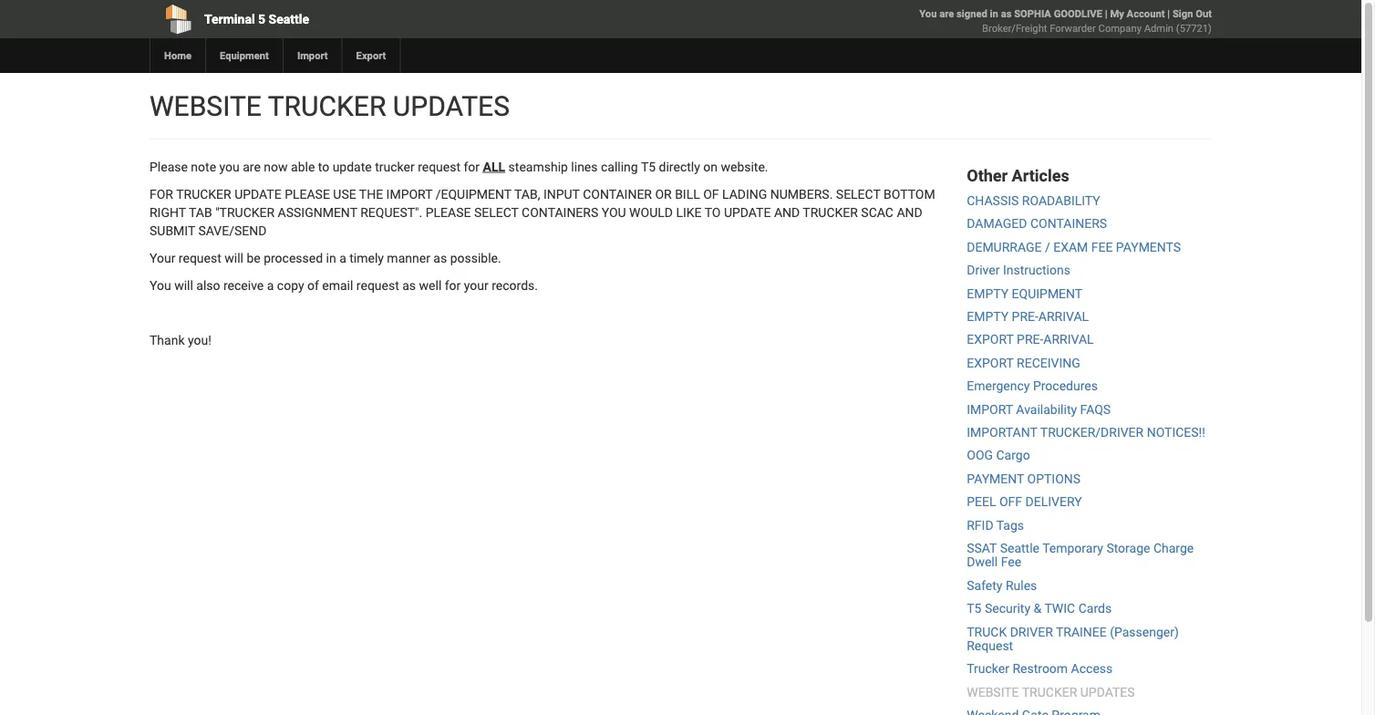 Task type: locate. For each thing, give the bounding box(es) containing it.
as up broker/freight
[[1001, 8, 1012, 20]]

in up email
[[326, 250, 336, 265]]

import down emergency
[[967, 402, 1013, 417]]

will left be
[[225, 250, 244, 265]]

1 vertical spatial update
[[724, 205, 771, 220]]

admin
[[1145, 22, 1174, 34]]

2 and from the left
[[897, 205, 923, 220]]

t5 right calling
[[641, 159, 656, 174]]

0 horizontal spatial update
[[235, 187, 282, 202]]

1 vertical spatial website
[[967, 685, 1020, 700]]

1 horizontal spatial a
[[339, 250, 346, 265]]

trucker
[[967, 662, 1010, 677]]

0 horizontal spatial in
[[326, 250, 336, 265]]

export receiving link
[[967, 355, 1081, 370]]

you will also receive a copy of email request as well for your records.
[[150, 278, 538, 293]]

1 vertical spatial a
[[267, 278, 274, 293]]

0 horizontal spatial request
[[179, 250, 221, 265]]

trucker down the restroom
[[1022, 685, 1078, 700]]

0 horizontal spatial website
[[150, 90, 262, 122]]

updates inside other articles chassis roadability damaged containers demurrage / exam fee payments driver instructions empty equipment empty pre-arrival export pre-arrival export receiving emergency procedures import availability faqs important trucker/driver notices!! oog cargo payment options peel off delivery rfid tags ssat seattle temporary storage charge dwell fee safety rules t5 security & twic cards truck driver trainee (passenger) request trucker restroom access website trucker updates
[[1081, 685, 1135, 700]]

please
[[285, 187, 330, 202], [426, 205, 471, 220]]

seattle down tags
[[1000, 541, 1040, 556]]

1 vertical spatial please
[[426, 205, 471, 220]]

| left my
[[1105, 8, 1108, 20]]

containers down input
[[522, 205, 599, 220]]

0 vertical spatial select
[[836, 187, 881, 202]]

terminal 5 seattle
[[204, 11, 309, 26]]

0 vertical spatial in
[[990, 8, 999, 20]]

will left also
[[174, 278, 193, 293]]

1 horizontal spatial are
[[940, 8, 954, 20]]

select up scac
[[836, 187, 881, 202]]

steamship
[[509, 159, 568, 174]]

updates down access
[[1081, 685, 1135, 700]]

1 vertical spatial for
[[445, 278, 461, 293]]

you left signed
[[920, 8, 937, 20]]

are right you
[[243, 159, 261, 174]]

be
[[247, 250, 261, 265]]

truck
[[967, 624, 1007, 639]]

0 vertical spatial will
[[225, 250, 244, 265]]

t5 inside other articles chassis roadability damaged containers demurrage / exam fee payments driver instructions empty equipment empty pre-arrival export pre-arrival export receiving emergency procedures import availability faqs important trucker/driver notices!! oog cargo payment options peel off delivery rfid tags ssat seattle temporary storage charge dwell fee safety rules t5 security & twic cards truck driver trainee (passenger) request trucker restroom access website trucker updates
[[967, 601, 982, 616]]

trucker restroom access link
[[967, 662, 1113, 677]]

or
[[655, 187, 672, 202]]

thank you!
[[150, 333, 211, 348]]

1 vertical spatial as
[[434, 250, 447, 265]]

1 export from the top
[[967, 332, 1014, 347]]

2 horizontal spatial request
[[418, 159, 461, 174]]

0 vertical spatial export
[[967, 332, 1014, 347]]

you!
[[188, 333, 211, 348]]

you
[[920, 8, 937, 20], [150, 278, 171, 293]]

1 horizontal spatial as
[[434, 250, 447, 265]]

update down lading
[[724, 205, 771, 220]]

a left timely
[[339, 250, 346, 265]]

please up assignment
[[285, 187, 330, 202]]

signed
[[957, 8, 988, 20]]

and down numbers.
[[774, 205, 800, 220]]

1 vertical spatial in
[[326, 250, 336, 265]]

1 vertical spatial seattle
[[1000, 541, 1040, 556]]

0 vertical spatial arrival
[[1039, 309, 1089, 324]]

empty equipment link
[[967, 286, 1083, 301]]

1 vertical spatial t5
[[967, 601, 982, 616]]

empty down driver
[[967, 286, 1009, 301]]

0 vertical spatial you
[[920, 8, 937, 20]]

as left the well
[[403, 278, 416, 293]]

0 horizontal spatial updates
[[393, 90, 510, 122]]

2 horizontal spatial as
[[1001, 8, 1012, 20]]

emergency procedures link
[[967, 379, 1098, 394]]

request up also
[[179, 250, 221, 265]]

select
[[836, 187, 881, 202], [474, 205, 519, 220]]

1 horizontal spatial import
[[967, 402, 1013, 417]]

empty down empty equipment link
[[967, 309, 1009, 324]]

scac
[[861, 205, 894, 220]]

0 horizontal spatial please
[[285, 187, 330, 202]]

as inside you are signed in as sophia goodlive | my account | sign out broker/freight forwarder company admin (57721)
[[1001, 8, 1012, 20]]

0 horizontal spatial t5
[[641, 159, 656, 174]]

1 vertical spatial select
[[474, 205, 519, 220]]

0 horizontal spatial will
[[174, 278, 193, 293]]

as up the well
[[434, 250, 447, 265]]

for
[[464, 159, 480, 174], [445, 278, 461, 293]]

0 horizontal spatial select
[[474, 205, 519, 220]]

request up /equipment
[[418, 159, 461, 174]]

on
[[704, 159, 718, 174]]

seattle right 5
[[269, 11, 309, 26]]

2 vertical spatial as
[[403, 278, 416, 293]]

1 horizontal spatial please
[[426, 205, 471, 220]]

export up emergency
[[967, 355, 1014, 370]]

rfid tags link
[[967, 518, 1025, 533]]

0 vertical spatial for
[[464, 159, 480, 174]]

0 vertical spatial empty
[[967, 286, 1009, 301]]

1 horizontal spatial website
[[967, 685, 1020, 700]]

are inside you are signed in as sophia goodlive | my account | sign out broker/freight forwarder company admin (57721)
[[940, 8, 954, 20]]

0 vertical spatial as
[[1001, 8, 1012, 20]]

1 horizontal spatial for
[[464, 159, 480, 174]]

for left all
[[464, 159, 480, 174]]

| left sign on the right top of the page
[[1168, 8, 1171, 20]]

1 vertical spatial you
[[150, 278, 171, 293]]

assignment
[[278, 205, 357, 220]]

1 horizontal spatial |
[[1168, 8, 1171, 20]]

trainee
[[1056, 624, 1107, 639]]

0 vertical spatial updates
[[393, 90, 510, 122]]

1 horizontal spatial seattle
[[1000, 541, 1040, 556]]

1 horizontal spatial updates
[[1081, 685, 1135, 700]]

website down home
[[150, 90, 262, 122]]

in right signed
[[990, 8, 999, 20]]

0 horizontal spatial containers
[[522, 205, 599, 220]]

pre- down empty equipment link
[[1012, 309, 1039, 324]]

emergency
[[967, 379, 1030, 394]]

timely
[[350, 250, 384, 265]]

0 vertical spatial pre-
[[1012, 309, 1039, 324]]

request down timely
[[357, 278, 399, 293]]

other
[[967, 166, 1008, 185]]

website trucker updates
[[150, 90, 510, 122]]

in
[[990, 8, 999, 20], [326, 250, 336, 265]]

5
[[258, 11, 266, 26]]

0 vertical spatial are
[[940, 8, 954, 20]]

you down your
[[150, 278, 171, 293]]

storage
[[1107, 541, 1151, 556]]

0 vertical spatial request
[[418, 159, 461, 174]]

import availability faqs link
[[967, 402, 1111, 417]]

website down trucker
[[967, 685, 1020, 700]]

0 horizontal spatial |
[[1105, 8, 1108, 20]]

0 horizontal spatial are
[[243, 159, 261, 174]]

possible.
[[450, 250, 501, 265]]

important
[[967, 425, 1038, 440]]

numbers.
[[771, 187, 833, 202]]

a
[[339, 250, 346, 265], [267, 278, 274, 293]]

you are signed in as sophia goodlive | my account | sign out broker/freight forwarder company admin (57721)
[[920, 8, 1212, 34]]

right
[[150, 205, 186, 220]]

1 vertical spatial will
[[174, 278, 193, 293]]

you
[[219, 159, 240, 174]]

1 horizontal spatial containers
[[1031, 216, 1108, 231]]

0 horizontal spatial for
[[445, 278, 461, 293]]

home
[[164, 50, 192, 62]]

forwarder
[[1050, 22, 1096, 34]]

bottom
[[884, 187, 936, 202]]

0 vertical spatial import
[[386, 187, 433, 202]]

export up export receiving link in the right of the page
[[967, 332, 1014, 347]]

as for possible.
[[434, 250, 447, 265]]

0 horizontal spatial you
[[150, 278, 171, 293]]

t5 down safety
[[967, 601, 982, 616]]

import up request".
[[386, 187, 433, 202]]

updates up please note you are now able to update trucker request for all steamship lines calling t5 directly on website.
[[393, 90, 510, 122]]

arrival down equipment
[[1039, 309, 1089, 324]]

you inside you are signed in as sophia goodlive | my account | sign out broker/freight forwarder company admin (57721)
[[920, 8, 937, 20]]

of
[[307, 278, 319, 293]]

export pre-arrival link
[[967, 332, 1094, 347]]

arrival
[[1039, 309, 1089, 324], [1044, 332, 1094, 347]]

please down /equipment
[[426, 205, 471, 220]]

select down /equipment
[[474, 205, 519, 220]]

containers up the exam
[[1031, 216, 1108, 231]]

1 horizontal spatial in
[[990, 8, 999, 20]]

1 horizontal spatial t5
[[967, 601, 982, 616]]

and
[[774, 205, 800, 220], [897, 205, 923, 220]]

containers inside other articles chassis roadability damaged containers demurrage / exam fee payments driver instructions empty equipment empty pre-arrival export pre-arrival export receiving emergency procedures import availability faqs important trucker/driver notices!! oog cargo payment options peel off delivery rfid tags ssat seattle temporary storage charge dwell fee safety rules t5 security & twic cards truck driver trainee (passenger) request trucker restroom access website trucker updates
[[1031, 216, 1108, 231]]

1 horizontal spatial and
[[897, 205, 923, 220]]

1 vertical spatial empty
[[967, 309, 1009, 324]]

2 vertical spatial request
[[357, 278, 399, 293]]

0 vertical spatial t5
[[641, 159, 656, 174]]

and down bottom
[[897, 205, 923, 220]]

rfid
[[967, 518, 994, 533]]

empty
[[967, 286, 1009, 301], [967, 309, 1009, 324]]

0 horizontal spatial import
[[386, 187, 433, 202]]

export link
[[342, 38, 400, 73]]

for right the well
[[445, 278, 461, 293]]

import
[[386, 187, 433, 202], [967, 402, 1013, 417]]

1 horizontal spatial update
[[724, 205, 771, 220]]

temporary
[[1043, 541, 1104, 556]]

payment options link
[[967, 471, 1081, 486]]

availability
[[1017, 402, 1077, 417]]

tab
[[189, 205, 212, 220]]

broker/freight
[[983, 22, 1048, 34]]

0 vertical spatial seattle
[[269, 11, 309, 26]]

request
[[418, 159, 461, 174], [179, 250, 221, 265], [357, 278, 399, 293]]

would
[[630, 205, 673, 220]]

are left signed
[[940, 8, 954, 20]]

0 vertical spatial website
[[150, 90, 262, 122]]

0 horizontal spatial and
[[774, 205, 800, 220]]

0 vertical spatial update
[[235, 187, 282, 202]]

email
[[322, 278, 353, 293]]

update up "trucker
[[235, 187, 282, 202]]

receive
[[223, 278, 264, 293]]

instructions
[[1003, 263, 1071, 278]]

website.
[[721, 159, 769, 174]]

the
[[359, 187, 383, 202]]

pre- down empty pre-arrival link
[[1017, 332, 1044, 347]]

tags
[[997, 518, 1025, 533]]

0 vertical spatial please
[[285, 187, 330, 202]]

sign
[[1173, 8, 1194, 20]]

0 horizontal spatial a
[[267, 278, 274, 293]]

0 horizontal spatial as
[[403, 278, 416, 293]]

|
[[1105, 8, 1108, 20], [1168, 8, 1171, 20]]

1 vertical spatial export
[[967, 355, 1014, 370]]

peel
[[967, 494, 997, 509]]

1 and from the left
[[774, 205, 800, 220]]

t5
[[641, 159, 656, 174], [967, 601, 982, 616]]

1 vertical spatial updates
[[1081, 685, 1135, 700]]

1 vertical spatial import
[[967, 402, 1013, 417]]

1 vertical spatial request
[[179, 250, 221, 265]]

seattle
[[269, 11, 309, 26], [1000, 541, 1040, 556]]

0 horizontal spatial seattle
[[269, 11, 309, 26]]

oog cargo link
[[967, 448, 1031, 463]]

arrival up receiving
[[1044, 332, 1094, 347]]

account
[[1127, 8, 1165, 20]]

will
[[225, 250, 244, 265], [174, 278, 193, 293]]

trucker down numbers.
[[803, 205, 858, 220]]

a left copy
[[267, 278, 274, 293]]

1 horizontal spatial you
[[920, 8, 937, 20]]



Task type: vqa. For each thing, say whether or not it's contained in the screenshot.
Copy
yes



Task type: describe. For each thing, give the bounding box(es) containing it.
like
[[676, 205, 702, 220]]

procedures
[[1034, 379, 1098, 394]]

all
[[483, 159, 506, 174]]

of
[[704, 187, 719, 202]]

exam
[[1054, 240, 1089, 255]]

dwell
[[967, 555, 998, 570]]

container
[[583, 187, 652, 202]]

manner
[[387, 250, 430, 265]]

export
[[356, 50, 386, 62]]

trucker down import
[[268, 90, 386, 122]]

website inside other articles chassis roadability damaged containers demurrage / exam fee payments driver instructions empty equipment empty pre-arrival export pre-arrival export receiving emergency procedures import availability faqs important trucker/driver notices!! oog cargo payment options peel off delivery rfid tags ssat seattle temporary storage charge dwell fee safety rules t5 security & twic cards truck driver trainee (passenger) request trucker restroom access website trucker updates
[[967, 685, 1020, 700]]

ssat seattle temporary storage charge dwell fee link
[[967, 541, 1194, 570]]

copy
[[277, 278, 304, 293]]

"trucker
[[215, 205, 275, 220]]

trucker inside other articles chassis roadability damaged containers demurrage / exam fee payments driver instructions empty equipment empty pre-arrival export pre-arrival export receiving emergency procedures import availability faqs important trucker/driver notices!! oog cargo payment options peel off delivery rfid tags ssat seattle temporary storage charge dwell fee safety rules t5 security & twic cards truck driver trainee (passenger) request trucker restroom access website trucker updates
[[1022, 685, 1078, 700]]

goodlive
[[1054, 8, 1103, 20]]

please note you are now able to update trucker request for all steamship lines calling t5 directly on website.
[[150, 159, 769, 174]]

company
[[1099, 22, 1142, 34]]

my account link
[[1111, 8, 1165, 20]]

rules
[[1006, 578, 1038, 593]]

t5 security & twic cards link
[[967, 601, 1112, 616]]

lines
[[571, 159, 598, 174]]

2 export from the top
[[967, 355, 1014, 370]]

1 vertical spatial are
[[243, 159, 261, 174]]

seattle inside other articles chassis roadability damaged containers demurrage / exam fee payments driver instructions empty equipment empty pre-arrival export pre-arrival export receiving emergency procedures import availability faqs important trucker/driver notices!! oog cargo payment options peel off delivery rfid tags ssat seattle temporary storage charge dwell fee safety rules t5 security & twic cards truck driver trainee (passenger) request trucker restroom access website trucker updates
[[1000, 541, 1040, 556]]

2 | from the left
[[1168, 8, 1171, 20]]

2 empty from the top
[[967, 309, 1009, 324]]

in inside you are signed in as sophia goodlive | my account | sign out broker/freight forwarder company admin (57721)
[[990, 8, 999, 20]]

terminal 5 seattle link
[[150, 0, 576, 38]]

sign out link
[[1173, 8, 1212, 20]]

cards
[[1079, 601, 1112, 616]]

trucker up the 'tab'
[[176, 187, 231, 202]]

/
[[1045, 240, 1051, 255]]

import inside other articles chassis roadability damaged containers demurrage / exam fee payments driver instructions empty equipment empty pre-arrival export pre-arrival export receiving emergency procedures import availability faqs important trucker/driver notices!! oog cargo payment options peel off delivery rfid tags ssat seattle temporary storage charge dwell fee safety rules t5 security & twic cards truck driver trainee (passenger) request trucker restroom access website trucker updates
[[967, 402, 1013, 417]]

import inside for trucker update please use the import /equipment tab, input container or bill of lading numbers. select bottom right tab "trucker assignment request". please select containers you would like to update and trucker scac and submit save/send
[[386, 187, 433, 202]]

empty pre-arrival link
[[967, 309, 1089, 324]]

1 horizontal spatial will
[[225, 250, 244, 265]]

for
[[150, 187, 173, 202]]

to
[[705, 205, 721, 220]]

/equipment
[[436, 187, 512, 202]]

1 vertical spatial arrival
[[1044, 332, 1094, 347]]

fee
[[1001, 555, 1022, 570]]

demurrage
[[967, 240, 1042, 255]]

other articles chassis roadability damaged containers demurrage / exam fee payments driver instructions empty equipment empty pre-arrival export pre-arrival export receiving emergency procedures import availability faqs important trucker/driver notices!! oog cargo payment options peel off delivery rfid tags ssat seattle temporary storage charge dwell fee safety rules t5 security & twic cards truck driver trainee (passenger) request trucker restroom access website trucker updates
[[967, 166, 1206, 700]]

1 vertical spatial pre-
[[1017, 332, 1044, 347]]

equipment link
[[205, 38, 283, 73]]

articles
[[1012, 166, 1070, 185]]

cargo
[[997, 448, 1031, 463]]

notices!!
[[1147, 425, 1206, 440]]

&
[[1034, 601, 1042, 616]]

(passenger)
[[1110, 624, 1179, 639]]

your
[[150, 250, 176, 265]]

safety rules link
[[967, 578, 1038, 593]]

equipment
[[1012, 286, 1083, 301]]

twic
[[1045, 601, 1076, 616]]

thank
[[150, 333, 185, 348]]

your request will be processed in a timely manner as possible.
[[150, 250, 501, 265]]

oog
[[967, 448, 993, 463]]

fee
[[1092, 240, 1113, 255]]

request
[[967, 638, 1014, 653]]

0 vertical spatial a
[[339, 250, 346, 265]]

processed
[[264, 250, 323, 265]]

roadability
[[1022, 193, 1101, 208]]

safety
[[967, 578, 1003, 593]]

also
[[196, 278, 220, 293]]

security
[[985, 601, 1031, 616]]

driver instructions link
[[967, 263, 1071, 278]]

trucker
[[375, 159, 415, 174]]

1 horizontal spatial select
[[836, 187, 881, 202]]

1 empty from the top
[[967, 286, 1009, 301]]

payments
[[1116, 240, 1182, 255]]

chassis roadability link
[[967, 193, 1101, 208]]

directly
[[659, 159, 700, 174]]

request".
[[361, 205, 423, 220]]

you for you are signed in as sophia goodlive | my account | sign out broker/freight forwarder company admin (57721)
[[920, 8, 937, 20]]

charge
[[1154, 541, 1194, 556]]

calling
[[601, 159, 638, 174]]

input
[[544, 187, 580, 202]]

trucker/driver
[[1041, 425, 1144, 440]]

as for well
[[403, 278, 416, 293]]

to
[[318, 159, 330, 174]]

receiving
[[1017, 355, 1081, 370]]

1 horizontal spatial request
[[357, 278, 399, 293]]

well
[[419, 278, 442, 293]]

delivery
[[1026, 494, 1082, 509]]

you
[[602, 205, 626, 220]]

terminal
[[204, 11, 255, 26]]

options
[[1028, 471, 1081, 486]]

able
[[291, 159, 315, 174]]

containers inside for trucker update please use the import /equipment tab, input container or bill of lading numbers. select bottom right tab "trucker assignment request". please select containers you would like to update and trucker scac and submit save/send
[[522, 205, 599, 220]]

bill
[[675, 187, 700, 202]]

faqs
[[1081, 402, 1111, 417]]

out
[[1196, 8, 1212, 20]]

import
[[297, 50, 328, 62]]

payment
[[967, 471, 1025, 486]]

sophia
[[1015, 8, 1052, 20]]

chassis
[[967, 193, 1019, 208]]

equipment
[[220, 50, 269, 62]]

you for you will also receive a copy of email request as well for your records.
[[150, 278, 171, 293]]

import link
[[283, 38, 342, 73]]

ssat
[[967, 541, 997, 556]]

1 | from the left
[[1105, 8, 1108, 20]]

off
[[1000, 494, 1023, 509]]



